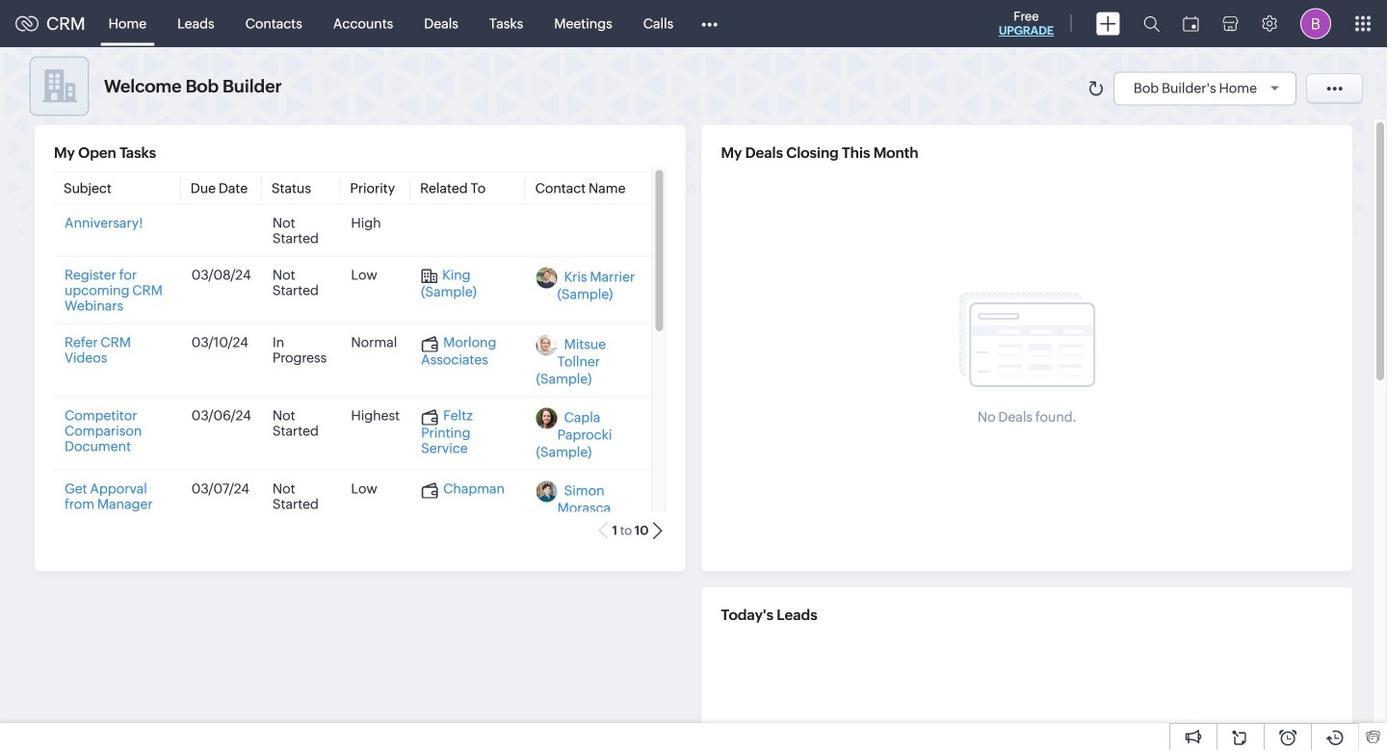 Task type: locate. For each thing, give the bounding box(es) containing it.
Other Modules field
[[689, 8, 731, 39]]

create menu element
[[1085, 0, 1132, 47]]

search element
[[1132, 0, 1172, 47]]

search image
[[1144, 15, 1160, 32]]



Task type: vqa. For each thing, say whether or not it's contained in the screenshot.
Create Menu image
yes



Task type: describe. For each thing, give the bounding box(es) containing it.
logo image
[[15, 16, 39, 31]]

profile image
[[1301, 8, 1331, 39]]

create menu image
[[1096, 12, 1120, 35]]

calendar image
[[1183, 16, 1200, 31]]

profile element
[[1289, 0, 1343, 47]]



